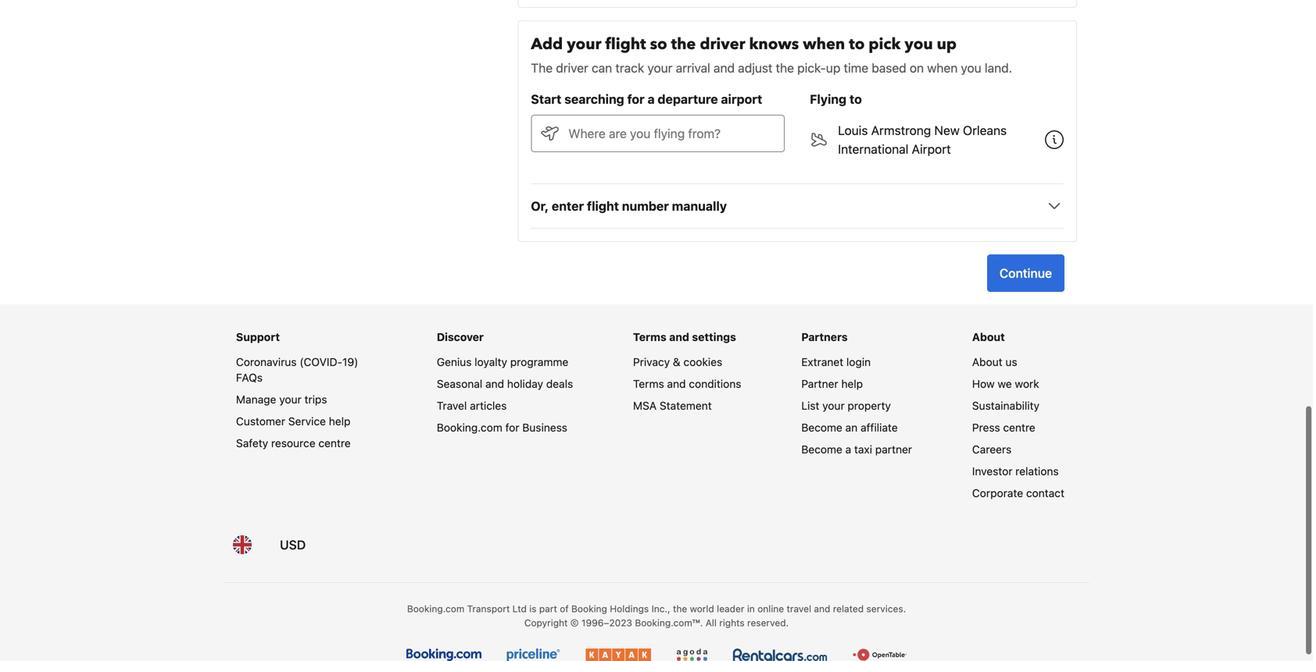 Task type: locate. For each thing, give the bounding box(es) containing it.
investor relations link
[[972, 465, 1059, 478]]

0 vertical spatial flight
[[605, 34, 646, 55]]

or,
[[531, 199, 549, 214]]

terms
[[633, 331, 666, 344], [633, 378, 664, 391]]

flight inside add your flight so the driver knows when to pick you up the driver can track your arrival and adjust the pick-up time based on when you land.
[[605, 34, 646, 55]]

2 become from the top
[[801, 444, 842, 456]]

become down list
[[801, 422, 842, 435]]

0 horizontal spatial you
[[905, 34, 933, 55]]

manage your trips
[[236, 394, 327, 406]]

flying to
[[810, 92, 862, 107]]

flying
[[810, 92, 846, 107]]

become
[[801, 422, 842, 435], [801, 444, 842, 456]]

booking.com left transport
[[407, 604, 464, 615]]

0 vertical spatial to
[[849, 34, 865, 55]]

about up about us link
[[972, 331, 1005, 344]]

0 vertical spatial about
[[972, 331, 1005, 344]]

arrival
[[676, 61, 710, 75]]

corporate
[[972, 487, 1023, 500]]

for down track
[[627, 92, 645, 107]]

manually
[[672, 199, 727, 214]]

up left time
[[826, 61, 840, 75]]

terms up privacy
[[633, 331, 666, 344]]

adjust
[[738, 61, 772, 75]]

flight up track
[[605, 34, 646, 55]]

0 vertical spatial you
[[905, 34, 933, 55]]

knows
[[749, 34, 799, 55]]

partner help link
[[801, 378, 863, 391]]

flight right enter
[[587, 199, 619, 214]]

you
[[905, 34, 933, 55], [961, 61, 981, 75]]

your up customer service help
[[279, 394, 302, 406]]

about
[[972, 331, 1005, 344], [972, 356, 1002, 369]]

you up on on the top right of the page
[[905, 34, 933, 55]]

cookies
[[683, 356, 722, 369]]

a
[[648, 92, 655, 107], [845, 444, 851, 456]]

1 vertical spatial up
[[826, 61, 840, 75]]

0 horizontal spatial up
[[826, 61, 840, 75]]

0 horizontal spatial help
[[329, 415, 350, 428]]

1 vertical spatial when
[[927, 61, 958, 75]]

1 vertical spatial help
[[329, 415, 350, 428]]

and
[[714, 61, 735, 75], [669, 331, 689, 344], [485, 378, 504, 391], [667, 378, 686, 391], [814, 604, 830, 615]]

how
[[972, 378, 995, 391]]

airport
[[721, 92, 762, 107]]

and for terms and settings
[[669, 331, 689, 344]]

to right flying
[[849, 92, 862, 107]]

land.
[[985, 61, 1012, 75]]

0 horizontal spatial driver
[[556, 61, 588, 75]]

login
[[846, 356, 871, 369]]

become down the become an affiliate link
[[801, 444, 842, 456]]

booking.com inside 'booking.com transport ltd is part of booking holdings inc., the world leader in online travel and related services. copyright © 1996–2023 booking.com™. all rights reserved.'
[[407, 604, 464, 615]]

help up list your property
[[841, 378, 863, 391]]

0 vertical spatial become
[[801, 422, 842, 435]]

genius loyalty programme link
[[437, 356, 568, 369]]

based
[[872, 61, 906, 75]]

rentalcars image
[[733, 649, 828, 662], [733, 649, 828, 662]]

number
[[622, 199, 669, 214]]

centre
[[1003, 422, 1035, 435], [318, 437, 351, 450]]

2 about from the top
[[972, 356, 1002, 369]]

terms for terms and settings
[[633, 331, 666, 344]]

1 horizontal spatial a
[[845, 444, 851, 456]]

flight for number
[[587, 199, 619, 214]]

the right so
[[671, 34, 696, 55]]

to up time
[[849, 34, 865, 55]]

support
[[236, 331, 280, 344]]

1 vertical spatial become
[[801, 444, 842, 456]]

when right on on the top right of the page
[[927, 61, 958, 75]]

about for about us
[[972, 356, 1002, 369]]

world
[[690, 604, 714, 615]]

and up privacy & cookies link
[[669, 331, 689, 344]]

booking.com for business
[[437, 422, 567, 435]]

2 vertical spatial the
[[673, 604, 687, 615]]

genius
[[437, 356, 472, 369]]

about for about
[[972, 331, 1005, 344]]

list your property
[[801, 400, 891, 413]]

your for manage
[[279, 394, 302, 406]]

extranet
[[801, 356, 843, 369]]

work
[[1015, 378, 1039, 391]]

your down partner help
[[822, 400, 845, 413]]

your for add
[[567, 34, 601, 55]]

1 about from the top
[[972, 331, 1005, 344]]

orleans
[[963, 123, 1007, 138]]

1 vertical spatial driver
[[556, 61, 588, 75]]

to
[[849, 34, 865, 55], [849, 92, 862, 107]]

1 vertical spatial booking.com
[[407, 604, 464, 615]]

0 vertical spatial when
[[803, 34, 845, 55]]

booking
[[571, 604, 607, 615]]

us
[[1005, 356, 1017, 369]]

1 vertical spatial terms
[[633, 378, 664, 391]]

loyalty
[[475, 356, 507, 369]]

0 vertical spatial driver
[[700, 34, 745, 55]]

of
[[560, 604, 569, 615]]

booking.com image
[[406, 649, 481, 662], [406, 649, 481, 662]]

and down &
[[667, 378, 686, 391]]

corporate contact link
[[972, 487, 1064, 500]]

opentable image
[[853, 649, 907, 662], [853, 649, 907, 662]]

2 terms from the top
[[633, 378, 664, 391]]

1 terms from the top
[[633, 331, 666, 344]]

kayak image
[[585, 649, 651, 662], [585, 649, 651, 662]]

when up pick-
[[803, 34, 845, 55]]

become for become an affiliate
[[801, 422, 842, 435]]

1 vertical spatial flight
[[587, 199, 619, 214]]

1 vertical spatial about
[[972, 356, 1002, 369]]

centre down service
[[318, 437, 351, 450]]

0 vertical spatial a
[[648, 92, 655, 107]]

we
[[998, 378, 1012, 391]]

coronavirus
[[236, 356, 297, 369]]

flight for so
[[605, 34, 646, 55]]

0 horizontal spatial for
[[505, 422, 519, 435]]

about us link
[[972, 356, 1017, 369]]

statement
[[660, 400, 712, 413]]

2 to from the top
[[849, 92, 862, 107]]

driver
[[700, 34, 745, 55], [556, 61, 588, 75]]

1 vertical spatial centre
[[318, 437, 351, 450]]

you left land.
[[961, 61, 981, 75]]

1 horizontal spatial centre
[[1003, 422, 1035, 435]]

become an affiliate
[[801, 422, 898, 435]]

the inside 'booking.com transport ltd is part of booking holdings inc., the world leader in online travel and related services. copyright © 1996–2023 booking.com™. all rights reserved.'
[[673, 604, 687, 615]]

pick-
[[797, 61, 826, 75]]

agoda image
[[676, 649, 708, 662]]

travel
[[437, 400, 467, 413]]

a left taxi
[[845, 444, 851, 456]]

sustainability
[[972, 400, 1039, 413]]

1 to from the top
[[849, 34, 865, 55]]

taxi
[[854, 444, 872, 456]]

and left adjust
[[714, 61, 735, 75]]

for left business
[[505, 422, 519, 435]]

flight inside dropdown button
[[587, 199, 619, 214]]

driver left can
[[556, 61, 588, 75]]

1 horizontal spatial for
[[627, 92, 645, 107]]

0 horizontal spatial centre
[[318, 437, 351, 450]]

your
[[567, 34, 601, 55], [647, 61, 672, 75], [279, 394, 302, 406], [822, 400, 845, 413]]

copyright
[[524, 618, 568, 629]]

the
[[671, 34, 696, 55], [776, 61, 794, 75], [673, 604, 687, 615]]

1 horizontal spatial up
[[937, 34, 957, 55]]

1 vertical spatial to
[[849, 92, 862, 107]]

and down loyalty
[[485, 378, 504, 391]]

partner help
[[801, 378, 863, 391]]

priceline.com image
[[506, 649, 560, 662], [506, 649, 560, 662]]

0 vertical spatial centre
[[1003, 422, 1035, 435]]

your for list
[[822, 400, 845, 413]]

resource
[[271, 437, 315, 450]]

your up can
[[567, 34, 601, 55]]

and inside 'booking.com transport ltd is part of booking holdings inc., the world leader in online travel and related services. copyright © 1996–2023 booking.com™. all rights reserved.'
[[814, 604, 830, 615]]

about us
[[972, 356, 1017, 369]]

driver up arrival
[[700, 34, 745, 55]]

safety resource centre
[[236, 437, 351, 450]]

deals
[[546, 378, 573, 391]]

up right pick
[[937, 34, 957, 55]]

help
[[841, 378, 863, 391], [329, 415, 350, 428]]

holiday
[[507, 378, 543, 391]]

booking.com for business link
[[437, 422, 567, 435]]

terms down privacy
[[633, 378, 664, 391]]

booking.com for booking.com for business
[[437, 422, 502, 435]]

terms and settings
[[633, 331, 736, 344]]

centre down sustainability link
[[1003, 422, 1035, 435]]

affiliate
[[861, 422, 898, 435]]

about up how
[[972, 356, 1002, 369]]

how we work
[[972, 378, 1039, 391]]

online
[[757, 604, 784, 615]]

seasonal and holiday deals
[[437, 378, 573, 391]]

can
[[592, 61, 612, 75]]

booking.com down travel articles "link"
[[437, 422, 502, 435]]

and right travel
[[814, 604, 830, 615]]

1 horizontal spatial you
[[961, 61, 981, 75]]

1 horizontal spatial driver
[[700, 34, 745, 55]]

the down knows
[[776, 61, 794, 75]]

the up booking.com™.
[[673, 604, 687, 615]]

ltd
[[512, 604, 527, 615]]

1 become from the top
[[801, 422, 842, 435]]

0 vertical spatial booking.com
[[437, 422, 502, 435]]

louis armstrong new orleans international airport
[[838, 123, 1007, 157]]

to inside add your flight so the driver knows when to pick you up the driver can track your arrival and adjust the pick-up time based on when you land.
[[849, 34, 865, 55]]

flight
[[605, 34, 646, 55], [587, 199, 619, 214]]

a left departure
[[648, 92, 655, 107]]

1 vertical spatial a
[[845, 444, 851, 456]]

safety resource centre link
[[236, 437, 351, 450]]

help right service
[[329, 415, 350, 428]]

0 vertical spatial terms
[[633, 331, 666, 344]]

1 vertical spatial the
[[776, 61, 794, 75]]

terms for terms and conditions
[[633, 378, 664, 391]]

searching
[[564, 92, 624, 107]]

0 vertical spatial help
[[841, 378, 863, 391]]

1 horizontal spatial help
[[841, 378, 863, 391]]



Task type: vqa. For each thing, say whether or not it's contained in the screenshot.
service
yes



Task type: describe. For each thing, give the bounding box(es) containing it.
an
[[845, 422, 858, 435]]

0 vertical spatial for
[[627, 92, 645, 107]]

0 horizontal spatial when
[[803, 34, 845, 55]]

departure
[[658, 92, 718, 107]]

travel articles
[[437, 400, 507, 413]]

airport
[[912, 142, 951, 157]]

seasonal and holiday deals link
[[437, 378, 573, 391]]

Where are you flying from? field
[[559, 115, 785, 152]]

the
[[531, 61, 553, 75]]

on
[[910, 61, 924, 75]]

investor relations
[[972, 465, 1059, 478]]

msa statement
[[633, 400, 712, 413]]

or, enter flight number manually
[[531, 199, 727, 214]]

part
[[539, 604, 557, 615]]

relations
[[1015, 465, 1059, 478]]

pick
[[869, 34, 901, 55]]

list your property link
[[801, 400, 891, 413]]

coronavirus (covid-19) faqs link
[[236, 356, 358, 385]]

investor
[[972, 465, 1012, 478]]

booking.com transport ltd is part of booking holdings inc., the world leader in online travel and related services. copyright © 1996–2023 booking.com™. all rights reserved.
[[407, 604, 906, 629]]

rights
[[719, 618, 745, 629]]

usd button
[[270, 527, 315, 564]]

become an affiliate link
[[801, 422, 898, 435]]

services.
[[866, 604, 906, 615]]

extranet login link
[[801, 356, 871, 369]]

extranet login
[[801, 356, 871, 369]]

privacy & cookies link
[[633, 356, 722, 369]]

terms and conditions
[[633, 378, 741, 391]]

become a taxi partner link
[[801, 444, 912, 456]]

0 horizontal spatial a
[[648, 92, 655, 107]]

0 vertical spatial the
[[671, 34, 696, 55]]

partners
[[801, 331, 848, 344]]

faqs
[[236, 372, 263, 385]]

(covid-
[[300, 356, 342, 369]]

in
[[747, 604, 755, 615]]

new
[[934, 123, 960, 138]]

coronavirus (covid-19) faqs
[[236, 356, 358, 385]]

list
[[801, 400, 819, 413]]

msa statement link
[[633, 400, 712, 413]]

become for become a taxi partner
[[801, 444, 842, 456]]

customer service help link
[[236, 415, 350, 428]]

conditions
[[689, 378, 741, 391]]

louis
[[838, 123, 868, 138]]

careers
[[972, 444, 1011, 456]]

start searching for a departure airport
[[531, 92, 762, 107]]

and for terms and conditions
[[667, 378, 686, 391]]

privacy
[[633, 356, 670, 369]]

travel
[[787, 604, 811, 615]]

holdings
[[610, 604, 649, 615]]

discover
[[437, 331, 484, 344]]

manage
[[236, 394, 276, 406]]

start
[[531, 92, 561, 107]]

msa
[[633, 400, 657, 413]]

articles
[[470, 400, 507, 413]]

corporate contact
[[972, 487, 1064, 500]]

sustainability link
[[972, 400, 1039, 413]]

0 vertical spatial up
[[937, 34, 957, 55]]

continue button
[[987, 255, 1064, 292]]

all
[[706, 618, 717, 629]]

partner
[[875, 444, 912, 456]]

add your flight so the driver knows when to pick you up the driver can track your arrival and adjust the pick-up time based on when you land.
[[531, 34, 1012, 75]]

genius loyalty programme
[[437, 356, 568, 369]]

become a taxi partner
[[801, 444, 912, 456]]

add
[[531, 34, 563, 55]]

or, enter flight number manually button
[[531, 197, 1064, 216]]

agoda image
[[676, 649, 708, 662]]

related
[[833, 604, 864, 615]]

1 vertical spatial for
[[505, 422, 519, 435]]

booking.com™.
[[635, 618, 703, 629]]

and inside add your flight so the driver knows when to pick you up the driver can track your arrival and adjust the pick-up time based on when you land.
[[714, 61, 735, 75]]

&
[[673, 356, 680, 369]]

partner
[[801, 378, 838, 391]]

service
[[288, 415, 326, 428]]

contact
[[1026, 487, 1064, 500]]

press centre link
[[972, 422, 1035, 435]]

1 horizontal spatial when
[[927, 61, 958, 75]]

so
[[650, 34, 667, 55]]

programme
[[510, 356, 568, 369]]

seasonal
[[437, 378, 482, 391]]

and for seasonal and holiday deals
[[485, 378, 504, 391]]

press
[[972, 422, 1000, 435]]

enter
[[552, 199, 584, 214]]

inc.,
[[651, 604, 670, 615]]

1 vertical spatial you
[[961, 61, 981, 75]]

booking.com for booking.com transport ltd is part of booking holdings inc., the world leader in online travel and related services. copyright © 1996–2023 booking.com™. all rights reserved.
[[407, 604, 464, 615]]

safety
[[236, 437, 268, 450]]

your down so
[[647, 61, 672, 75]]

careers link
[[972, 444, 1011, 456]]



